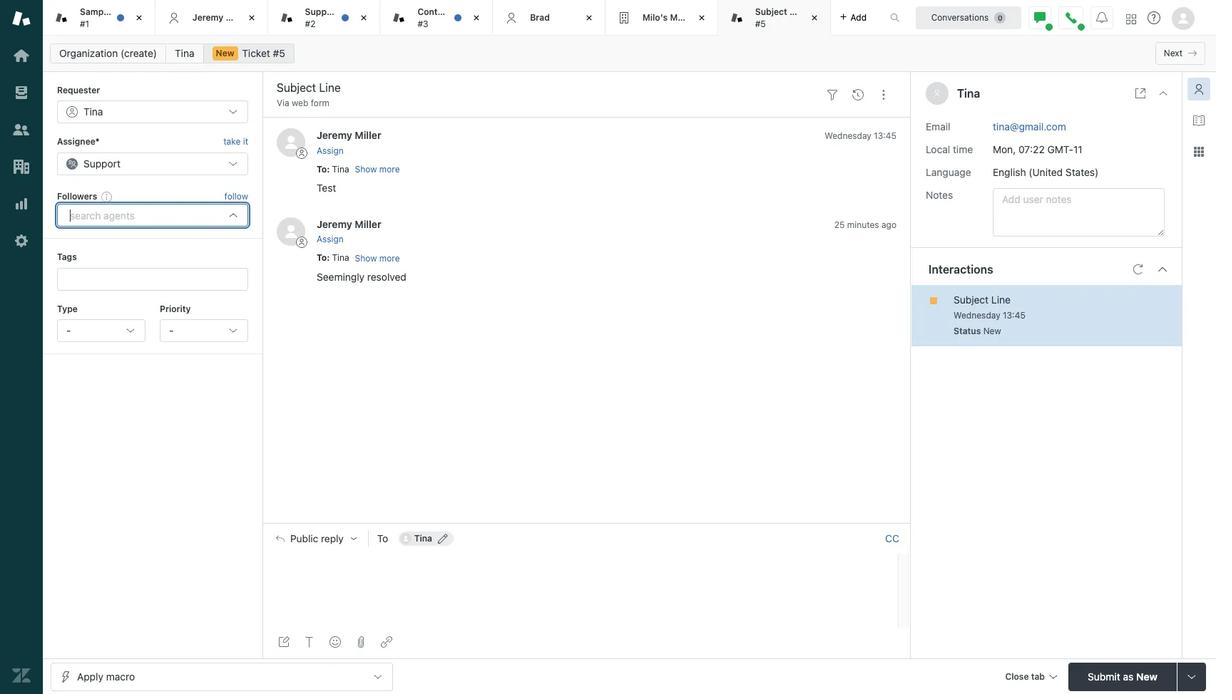 Task type: locate. For each thing, give the bounding box(es) containing it.
1 vertical spatial avatar image
[[277, 218, 305, 246]]

tabs tab list
[[43, 0, 875, 36]]

close image right brad
[[582, 11, 596, 25]]

contact #3
[[418, 6, 451, 29]]

- button down type
[[57, 320, 146, 342]]

0 horizontal spatial -
[[66, 324, 71, 337]]

jeremy miller
[[192, 12, 249, 23]]

take it
[[223, 137, 248, 147]]

assign
[[317, 145, 344, 156], [317, 234, 344, 245]]

requester element
[[57, 101, 248, 124]]

customers image
[[12, 121, 31, 139]]

tab
[[380, 0, 493, 36], [606, 0, 718, 36], [718, 0, 831, 36]]

jeremy miller assign
[[317, 129, 381, 156], [317, 218, 381, 245]]

add attachment image
[[355, 637, 367, 648]]

11
[[1074, 143, 1083, 155]]

tina inside to : tina show more test
[[332, 164, 349, 175]]

test
[[317, 182, 336, 194]]

1 horizontal spatial close image
[[469, 11, 484, 25]]

subject for subject line wednesday 13:45 status new
[[954, 294, 989, 306]]

macro
[[106, 671, 135, 683]]

view more details image
[[1135, 88, 1146, 99]]

assign for test
[[317, 145, 344, 156]]

public reply button
[[263, 524, 368, 554]]

show more button for test
[[355, 163, 400, 176]]

local time
[[926, 143, 973, 155]]

to inside to : tina show more seemingly resolved
[[317, 253, 327, 263]]

0 vertical spatial subject
[[755, 6, 787, 17]]

seemingly
[[317, 271, 365, 283]]

wednesday inside conversationlabel log
[[825, 131, 871, 142]]

1 vertical spatial show more button
[[355, 252, 400, 265]]

assign button up seemingly
[[317, 233, 344, 246]]

2 more from the top
[[379, 253, 400, 264]]

0 vertical spatial to
[[317, 164, 327, 175]]

wednesday
[[825, 131, 871, 142], [954, 310, 1000, 321]]

show more button
[[355, 163, 400, 176], [355, 252, 400, 265]]

miller up to : tina show more test
[[355, 129, 381, 142]]

2 show from the top
[[355, 253, 377, 264]]

1 assign from the top
[[317, 145, 344, 156]]

1 horizontal spatial line
[[991, 294, 1011, 306]]

jeremy down test
[[317, 218, 352, 230]]

0 horizontal spatial subject
[[755, 6, 787, 17]]

0 vertical spatial assign
[[317, 145, 344, 156]]

tina up seemingly
[[332, 253, 349, 263]]

new right as
[[1136, 671, 1157, 683]]

wednesday inside subject line wednesday 13:45 status new
[[954, 310, 1000, 321]]

0 vertical spatial jeremy miller link
[[317, 129, 381, 142]]

wednesday 13:45 text field up status
[[954, 310, 1026, 321]]

displays possible ticket submission types image
[[1186, 672, 1198, 683]]

show for seemingly
[[355, 253, 377, 264]]

as
[[1123, 671, 1134, 683]]

new inside subject line wednesday 13:45 status new
[[983, 326, 1001, 336]]

: inside to : tina show more test
[[327, 164, 330, 175]]

- button down priority
[[160, 320, 248, 342]]

3 tab from the left
[[718, 0, 831, 36]]

show inside to : tina show more test
[[355, 164, 377, 175]]

0 vertical spatial miller
[[226, 12, 249, 23]]

interactions
[[929, 263, 993, 276]]

to up test
[[317, 164, 327, 175]]

jeremy
[[192, 12, 223, 23], [317, 129, 352, 142], [317, 218, 352, 230]]

1 vertical spatial jeremy miller assign
[[317, 218, 381, 245]]

it
[[243, 137, 248, 147]]

0 vertical spatial wednesday
[[825, 131, 871, 142]]

jeremy inside tab
[[192, 12, 223, 23]]

more
[[379, 164, 400, 175], [379, 253, 400, 264]]

wednesday 13:45 text field down events icon
[[825, 131, 897, 142]]

subject inside the subject line #5
[[755, 6, 787, 17]]

1 horizontal spatial - button
[[160, 320, 248, 342]]

assign up seemingly
[[317, 234, 344, 245]]

notes
[[926, 189, 953, 201]]

close image
[[357, 11, 371, 25], [469, 11, 484, 25], [582, 11, 596, 25]]

0 vertical spatial show
[[355, 164, 377, 175]]

0 horizontal spatial line
[[790, 6, 807, 17]]

- button
[[57, 320, 146, 342], [160, 320, 248, 342]]

subject line #5
[[755, 6, 807, 29]]

miller inside tab
[[226, 12, 249, 23]]

1 vertical spatial more
[[379, 253, 400, 264]]

views image
[[12, 83, 31, 102]]

assign up test
[[317, 145, 344, 156]]

#1 tab
[[43, 0, 155, 36]]

2 jeremy miller link from the top
[[317, 218, 381, 230]]

zendesk products image
[[1126, 14, 1136, 24]]

draft mode image
[[278, 637, 290, 648]]

0 vertical spatial line
[[790, 6, 807, 17]]

jeremy for test
[[317, 129, 352, 142]]

1 vertical spatial :
[[327, 253, 330, 263]]

to for to : tina show more test
[[317, 164, 327, 175]]

1 - from the left
[[66, 324, 71, 337]]

: up test
[[327, 164, 330, 175]]

tina down requester
[[83, 106, 103, 118]]

13:45
[[874, 131, 897, 142], [1003, 310, 1026, 321]]

1 : from the top
[[327, 164, 330, 175]]

miller up to : tina show more seemingly resolved
[[355, 218, 381, 230]]

1 show from the top
[[355, 164, 377, 175]]

0 vertical spatial 13:45
[[874, 131, 897, 142]]

1 vertical spatial jeremy miller link
[[317, 218, 381, 230]]

1 vertical spatial to
[[317, 253, 327, 263]]

jeremy miller assign for seemingly
[[317, 218, 381, 245]]

1 horizontal spatial 13:45
[[1003, 310, 1026, 321]]

0 horizontal spatial close image
[[357, 11, 371, 25]]

jeremy miller link for test
[[317, 129, 381, 142]]

1 vertical spatial new
[[983, 326, 1001, 336]]

tina up test
[[332, 164, 349, 175]]

english (united states)
[[993, 166, 1099, 178]]

1 horizontal spatial wednesday
[[954, 310, 1000, 321]]

close image inside '#2' tab
[[357, 11, 371, 25]]

- button for type
[[57, 320, 146, 342]]

#2 tab
[[268, 0, 380, 36]]

#2
[[305, 18, 316, 29]]

get started image
[[12, 46, 31, 65]]

tina down the jeremy miller tab
[[175, 47, 194, 59]]

2 horizontal spatial new
[[1136, 671, 1157, 683]]

tab containing subject line
[[718, 0, 831, 36]]

1 assign button from the top
[[317, 145, 344, 157]]

to up seemingly
[[317, 253, 327, 263]]

info on adding followers image
[[101, 191, 113, 203]]

: inside to : tina show more seemingly resolved
[[327, 253, 330, 263]]

1 avatar image from the top
[[277, 129, 305, 157]]

1 vertical spatial subject
[[954, 294, 989, 306]]

2 vertical spatial to
[[377, 533, 388, 545]]

to : tina show more seemingly resolved
[[317, 253, 406, 283]]

close tab button
[[999, 663, 1063, 694]]

1 horizontal spatial new
[[983, 326, 1001, 336]]

jeremy miller tab
[[155, 0, 268, 36]]

2 jeremy miller assign from the top
[[317, 218, 381, 245]]

subject
[[755, 6, 787, 17], [954, 294, 989, 306]]

close image for #3
[[469, 11, 484, 25]]

1 jeremy miller assign from the top
[[317, 129, 381, 156]]

#5
[[755, 18, 766, 29], [273, 47, 285, 59]]

line down the interactions
[[991, 294, 1011, 306]]

language
[[926, 166, 971, 178]]

zendesk support image
[[12, 9, 31, 28]]

0 horizontal spatial #5
[[273, 47, 285, 59]]

button displays agent's chat status as online. image
[[1034, 12, 1046, 23]]

more inside to : tina show more test
[[379, 164, 400, 175]]

line inside the subject line #5
[[790, 6, 807, 17]]

0 horizontal spatial wednesday
[[825, 131, 871, 142]]

0 horizontal spatial wednesday 13:45 text field
[[825, 131, 897, 142]]

to left tina@gmail.com image
[[377, 533, 388, 545]]

#3
[[418, 18, 428, 29]]

new inside secondary element
[[216, 48, 234, 58]]

2 vertical spatial miller
[[355, 218, 381, 230]]

line left add dropdown button
[[790, 6, 807, 17]]

time
[[953, 143, 973, 155]]

jeremy down form
[[317, 129, 352, 142]]

2 show more button from the top
[[355, 252, 400, 265]]

: for seemingly
[[327, 253, 330, 263]]

2 vertical spatial jeremy
[[317, 218, 352, 230]]

miller for test
[[355, 129, 381, 142]]

0 vertical spatial #5
[[755, 18, 766, 29]]

close image inside the jeremy miller tab
[[244, 11, 259, 25]]

1 vertical spatial 13:45
[[1003, 310, 1026, 321]]

0 vertical spatial avatar image
[[277, 129, 305, 157]]

organizations image
[[12, 158, 31, 176]]

1 jeremy miller link from the top
[[317, 129, 381, 142]]

to inside to : tina show more test
[[317, 164, 327, 175]]

subject inside subject line wednesday 13:45 status new
[[954, 294, 989, 306]]

wednesday down events icon
[[825, 131, 871, 142]]

2 - from the left
[[169, 324, 174, 337]]

line inside subject line wednesday 13:45 status new
[[991, 294, 1011, 306]]

email
[[926, 120, 950, 132]]

tina@gmail.com image
[[400, 534, 411, 545]]

wednesday 13:45 text field inside conversationlabel log
[[825, 131, 897, 142]]

local
[[926, 143, 950, 155]]

to for to : tina show more seemingly resolved
[[317, 253, 327, 263]]

0 horizontal spatial 13:45
[[874, 131, 897, 142]]

show inside to : tina show more seemingly resolved
[[355, 253, 377, 264]]

show
[[355, 164, 377, 175], [355, 253, 377, 264]]

knowledge image
[[1193, 115, 1205, 126]]

to
[[317, 164, 327, 175], [317, 253, 327, 263], [377, 533, 388, 545]]

1 horizontal spatial subject
[[954, 294, 989, 306]]

miller
[[226, 12, 249, 23], [355, 129, 381, 142], [355, 218, 381, 230]]

0 vertical spatial wednesday 13:45 text field
[[825, 131, 897, 142]]

followers
[[57, 191, 97, 202]]

miller up ticket
[[226, 12, 249, 23]]

new right status
[[983, 326, 1001, 336]]

avatar image
[[277, 129, 305, 157], [277, 218, 305, 246]]

new
[[216, 48, 234, 58], [983, 326, 1001, 336], [1136, 671, 1157, 683]]

1 vertical spatial line
[[991, 294, 1011, 306]]

1 - button from the left
[[57, 320, 146, 342]]

0 vertical spatial show more button
[[355, 163, 400, 176]]

2 horizontal spatial close image
[[582, 11, 596, 25]]

jeremy miller link down test
[[317, 218, 381, 230]]

0 horizontal spatial new
[[216, 48, 234, 58]]

conversations button
[[916, 6, 1021, 29]]

apps image
[[1193, 146, 1205, 158]]

jeremy miller assign up to : tina show more test
[[317, 129, 381, 156]]

assign button up test
[[317, 145, 344, 157]]

jeremy miller link down form
[[317, 129, 381, 142]]

format text image
[[304, 637, 315, 648]]

0 vertical spatial assign button
[[317, 145, 344, 157]]

1 vertical spatial #5
[[273, 47, 285, 59]]

1 show more button from the top
[[355, 163, 400, 176]]

2 assign button from the top
[[317, 233, 344, 246]]

new left ticket
[[216, 48, 234, 58]]

submit
[[1088, 671, 1120, 683]]

admin image
[[12, 232, 31, 250]]

close image
[[132, 11, 146, 25], [244, 11, 259, 25], [695, 11, 709, 25], [807, 11, 821, 25], [1158, 88, 1169, 99]]

tina@gmail.com
[[993, 120, 1066, 132]]

2 avatar image from the top
[[277, 218, 305, 246]]

(united
[[1029, 166, 1063, 178]]

ticket
[[242, 47, 270, 59]]

2 - button from the left
[[160, 320, 248, 342]]

priority
[[160, 304, 191, 314]]

tab containing contact
[[380, 0, 493, 36]]

tab
[[1031, 672, 1045, 682]]

add link (cmd k) image
[[381, 637, 392, 648]]

show for test
[[355, 164, 377, 175]]

1 vertical spatial assign
[[317, 234, 344, 245]]

more inside to : tina show more seemingly resolved
[[379, 253, 400, 264]]

tina right user icon
[[957, 87, 980, 100]]

jeremy miller link for seemingly
[[317, 218, 381, 230]]

assign button
[[317, 145, 344, 157], [317, 233, 344, 246]]

wednesday up status
[[954, 310, 1000, 321]]

minutes
[[847, 220, 879, 230]]

close image right #2
[[357, 11, 371, 25]]

events image
[[852, 89, 864, 100]]

1 tab from the left
[[380, 0, 493, 36]]

subject line wednesday 13:45 status new
[[954, 294, 1026, 336]]

: up seemingly
[[327, 253, 330, 263]]

user image
[[933, 89, 941, 98]]

- down priority
[[169, 324, 174, 337]]

jeremy miller assign up to : tina show more seemingly resolved
[[317, 218, 381, 245]]

-
[[66, 324, 71, 337], [169, 324, 174, 337]]

assign button for test
[[317, 145, 344, 157]]

1 vertical spatial show
[[355, 253, 377, 264]]

avatar image for test
[[277, 129, 305, 157]]

status
[[954, 326, 981, 336]]

1 vertical spatial wednesday 13:45 text field
[[954, 310, 1026, 321]]

2 close image from the left
[[469, 11, 484, 25]]

1 close image from the left
[[357, 11, 371, 25]]

tags
[[57, 252, 77, 263]]

0 vertical spatial jeremy
[[192, 12, 223, 23]]

13:45 inside conversationlabel log
[[874, 131, 897, 142]]

1 vertical spatial wednesday
[[954, 310, 1000, 321]]

1 more from the top
[[379, 164, 400, 175]]

brad
[[530, 12, 550, 23]]

ago
[[882, 220, 897, 230]]

add
[[851, 12, 867, 22]]

next
[[1164, 48, 1183, 58]]

brad tab
[[493, 0, 606, 36]]

notifications image
[[1096, 12, 1108, 23]]

wednesday 13:45
[[825, 131, 897, 142]]

3 close image from the left
[[582, 11, 596, 25]]

0 vertical spatial more
[[379, 164, 400, 175]]

tina right tina@gmail.com image
[[414, 534, 432, 544]]

Add user notes text field
[[993, 188, 1165, 236]]

1 horizontal spatial #5
[[755, 18, 766, 29]]

close image right contact #3
[[469, 11, 484, 25]]

2 : from the top
[[327, 253, 330, 263]]

edit user image
[[438, 534, 448, 544]]

- for priority
[[169, 324, 174, 337]]

ticket #5
[[242, 47, 285, 59]]

2 assign from the top
[[317, 234, 344, 245]]

tina link
[[166, 44, 204, 63]]

0 vertical spatial new
[[216, 48, 234, 58]]

0 horizontal spatial - button
[[57, 320, 146, 342]]

next button
[[1155, 42, 1205, 65]]

1 horizontal spatial -
[[169, 324, 174, 337]]

- down type
[[66, 324, 71, 337]]

1 vertical spatial miller
[[355, 129, 381, 142]]

jeremy miller link
[[317, 129, 381, 142], [317, 218, 381, 230]]

jeremy up tina 'link'
[[192, 12, 223, 23]]

Wednesday 13:45 text field
[[825, 131, 897, 142], [954, 310, 1026, 321]]

1 vertical spatial jeremy
[[317, 129, 352, 142]]

zendesk image
[[12, 667, 31, 685]]

25 minutes ago text field
[[834, 220, 897, 230]]

1 vertical spatial assign button
[[317, 233, 344, 246]]

type
[[57, 304, 78, 314]]

0 vertical spatial :
[[327, 164, 330, 175]]

07:22
[[1019, 143, 1045, 155]]

tina
[[175, 47, 194, 59], [957, 87, 980, 100], [83, 106, 103, 118], [332, 164, 349, 175], [332, 253, 349, 263], [414, 534, 432, 544]]

:
[[327, 164, 330, 175], [327, 253, 330, 263]]

0 vertical spatial jeremy miller assign
[[317, 129, 381, 156]]

tina inside requester element
[[83, 106, 103, 118]]

line
[[790, 6, 807, 17], [991, 294, 1011, 306]]



Task type: vqa. For each thing, say whether or not it's contained in the screenshot.
merge into another ticket Menu Item
no



Task type: describe. For each thing, give the bounding box(es) containing it.
more for test
[[379, 164, 400, 175]]

via
[[277, 98, 289, 108]]

close tab
[[1005, 672, 1045, 682]]

followers element
[[57, 204, 248, 227]]

25 minutes ago
[[834, 220, 897, 230]]

reply
[[321, 534, 344, 545]]

#5 inside the subject line #5
[[755, 18, 766, 29]]

tina inside 'link'
[[175, 47, 194, 59]]

cc
[[885, 533, 899, 545]]

organization
[[59, 47, 118, 59]]

user image
[[934, 90, 940, 97]]

submit as new
[[1088, 671, 1157, 683]]

take it button
[[223, 135, 248, 150]]

2 tab from the left
[[606, 0, 718, 36]]

via web form
[[277, 98, 330, 108]]

jeremy for seemingly resolved
[[317, 218, 352, 230]]

resolved
[[367, 271, 406, 283]]

organization (create) button
[[50, 44, 166, 63]]

- for type
[[66, 324, 71, 337]]

#5 inside secondary element
[[273, 47, 285, 59]]

line for subject line wednesday 13:45 status new
[[991, 294, 1011, 306]]

contact
[[418, 6, 451, 17]]

close
[[1005, 672, 1029, 682]]

mon,
[[993, 143, 1016, 155]]

conversations
[[931, 12, 989, 22]]

gmt-
[[1047, 143, 1074, 155]]

support
[[83, 157, 121, 170]]

to for to
[[377, 533, 388, 545]]

(create)
[[121, 47, 157, 59]]

form
[[311, 98, 330, 108]]

organization (create)
[[59, 47, 157, 59]]

close image inside brad tab
[[582, 11, 596, 25]]

mon, 07:22 gmt-11
[[993, 143, 1083, 155]]

line for subject line #5
[[790, 6, 807, 17]]

assign for seemingly resolved
[[317, 234, 344, 245]]

filter image
[[827, 89, 838, 100]]

: for test
[[327, 164, 330, 175]]

13:45 inside subject line wednesday 13:45 status new
[[1003, 310, 1026, 321]]

Subject field
[[274, 79, 817, 96]]

take
[[223, 137, 241, 147]]

avatar image for seemingly resolved
[[277, 218, 305, 246]]

25
[[834, 220, 845, 230]]

close image inside the #1 tab
[[132, 11, 146, 25]]

Tags field
[[68, 272, 235, 286]]

reporting image
[[12, 195, 31, 213]]

get help image
[[1148, 11, 1160, 24]]

english
[[993, 166, 1026, 178]]

hide composer image
[[581, 518, 592, 529]]

Followers field
[[68, 208, 218, 223]]

customer context image
[[1193, 83, 1205, 95]]

- button for priority
[[160, 320, 248, 342]]

states)
[[1066, 166, 1099, 178]]

public reply
[[290, 534, 344, 545]]

#1
[[80, 18, 89, 29]]

cc button
[[885, 533, 899, 546]]

1 horizontal spatial wednesday 13:45 text field
[[954, 310, 1026, 321]]

web
[[292, 98, 308, 108]]

follow button
[[224, 190, 248, 203]]

secondary element
[[43, 39, 1216, 68]]

subject for subject line #5
[[755, 6, 787, 17]]

2 vertical spatial new
[[1136, 671, 1157, 683]]

more for seemingly resolved
[[379, 253, 400, 264]]

apply
[[77, 671, 103, 683]]

main element
[[0, 0, 43, 695]]

miller for seemingly
[[355, 218, 381, 230]]

ticket actions image
[[878, 89, 889, 100]]

assignee* element
[[57, 152, 248, 175]]

assign button for seemingly resolved
[[317, 233, 344, 246]]

requester
[[57, 85, 100, 96]]

add button
[[831, 0, 875, 35]]

conversationlabel log
[[262, 117, 911, 524]]

follow
[[224, 191, 248, 202]]

close image for #2
[[357, 11, 371, 25]]

to : tina show more test
[[317, 164, 400, 194]]

tina inside to : tina show more seemingly resolved
[[332, 253, 349, 263]]

assignee*
[[57, 137, 100, 147]]

jeremy miller assign for test
[[317, 129, 381, 156]]

insert emojis image
[[330, 637, 341, 648]]

show more button for seemingly
[[355, 252, 400, 265]]

apply macro
[[77, 671, 135, 683]]

public
[[290, 534, 318, 545]]



